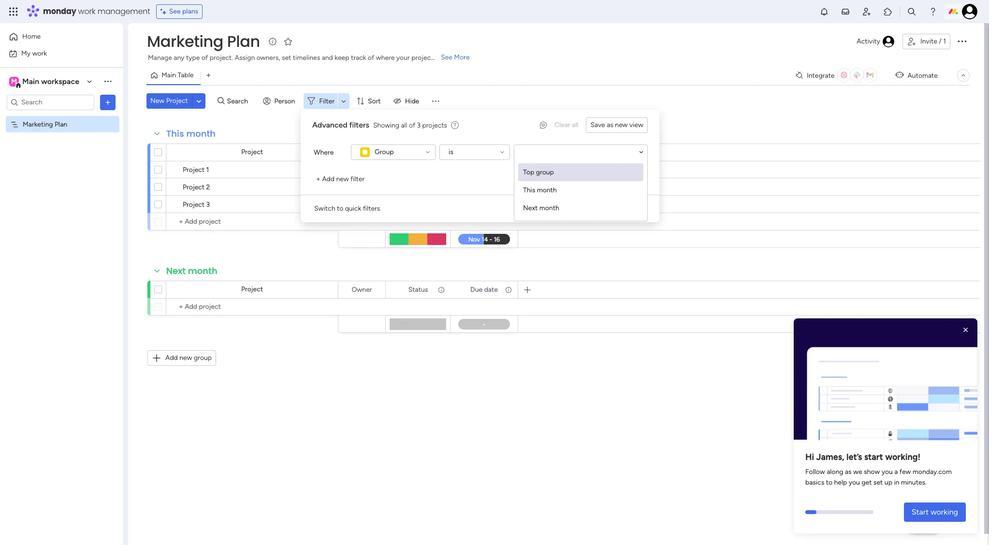 Task type: describe. For each thing, give the bounding box(es) containing it.
home
[[22, 32, 41, 41]]

menu image
[[431, 96, 441, 106]]

activity
[[857, 37, 881, 45]]

all inside button
[[572, 121, 579, 129]]

my work button
[[6, 46, 104, 61]]

owners,
[[257, 54, 280, 62]]

person
[[275, 97, 295, 105]]

help
[[916, 521, 933, 531]]

new for filter
[[336, 175, 349, 183]]

0 horizontal spatial you
[[849, 479, 860, 487]]

v2 user feedback image
[[540, 120, 547, 130]]

1 owner from the top
[[352, 148, 372, 156]]

advanced
[[312, 120, 348, 130]]

1 horizontal spatial marketing
[[147, 30, 223, 52]]

0 vertical spatial marketing plan
[[147, 30, 260, 52]]

next month inside next month field
[[166, 265, 218, 277]]

and
[[322, 54, 333, 62]]

select product image
[[9, 7, 18, 16]]

notifications image
[[820, 7, 830, 16]]

save as new view
[[591, 121, 644, 129]]

main for main table
[[162, 71, 176, 79]]

workspace options image
[[103, 77, 113, 86]]

see more
[[441, 53, 470, 61]]

type
[[186, 54, 200, 62]]

see plans
[[169, 7, 198, 15]]

where
[[314, 148, 334, 156]]

2
[[206, 183, 210, 192]]

new
[[150, 97, 165, 105]]

to inside follow along as we show you a few monday.com basics to help you get set up in minutes.
[[827, 479, 833, 487]]

a
[[895, 468, 898, 477]]

m
[[11, 77, 17, 85]]

invite members image
[[862, 7, 872, 16]]

few
[[900, 468, 912, 477]]

show board description image
[[267, 37, 279, 46]]

save
[[591, 121, 606, 129]]

2 owner field from the top
[[349, 285, 375, 295]]

timelines
[[293, 54, 320, 62]]

assign
[[235, 54, 255, 62]]

let's
[[847, 452, 863, 463]]

where
[[376, 54, 395, 62]]

all inside advanced filters showing all of 3 projects
[[401, 121, 407, 129]]

help image
[[929, 7, 938, 16]]

main table
[[162, 71, 194, 79]]

project 1
[[183, 166, 209, 174]]

hi
[[806, 452, 815, 463]]

integrate
[[807, 71, 835, 80]]

of inside advanced filters showing all of 3 projects
[[409, 121, 416, 129]]

main workspace
[[22, 77, 79, 86]]

basics
[[806, 479, 825, 487]]

due date
[[471, 286, 498, 294]]

+ Add project text field
[[171, 216, 334, 228]]

workspace image
[[9, 76, 19, 87]]

add new group button
[[148, 351, 216, 366]]

0 vertical spatial next month
[[523, 204, 560, 212]]

new project button
[[147, 93, 192, 109]]

project
[[412, 54, 434, 62]]

we
[[854, 468, 863, 477]]

add to favorites image
[[283, 37, 293, 46]]

automate
[[908, 71, 938, 80]]

start
[[912, 508, 929, 517]]

monday
[[43, 6, 76, 17]]

hide button
[[390, 93, 425, 109]]

is
[[449, 148, 454, 156]]

james peterson image
[[963, 4, 978, 19]]

along
[[827, 468, 844, 477]]

your
[[397, 54, 410, 62]]

apps image
[[884, 7, 893, 16]]

2 status from the top
[[409, 286, 428, 294]]

top
[[523, 168, 535, 177]]

0 vertical spatial filters
[[350, 120, 370, 130]]

up
[[885, 479, 893, 487]]

1 owner field from the top
[[349, 147, 375, 158]]

quick
[[345, 205, 361, 213]]

/
[[940, 37, 942, 45]]

project inside button
[[166, 97, 188, 105]]

1 status from the top
[[409, 148, 428, 156]]

3 inside advanced filters showing all of 3 projects
[[417, 121, 421, 129]]

filters inside switch to quick filters button
[[363, 205, 380, 213]]

arrow down image
[[338, 95, 350, 107]]

add inside the + add new filter button
[[322, 175, 335, 183]]

clear all
[[555, 121, 579, 129]]

1 horizontal spatial plan
[[227, 30, 260, 52]]

+ add new filter
[[316, 175, 365, 183]]

show
[[864, 468, 880, 477]]

my work
[[21, 49, 47, 57]]

hide
[[405, 97, 420, 105]]

work for monday
[[78, 6, 96, 17]]

+ add new filter button
[[312, 172, 369, 187]]

due
[[471, 286, 483, 294]]

main for main workspace
[[22, 77, 39, 86]]

my
[[21, 49, 31, 57]]

management
[[98, 6, 150, 17]]

plan inside 'list box'
[[55, 120, 67, 128]]

to inside button
[[337, 205, 344, 213]]

keep
[[335, 54, 349, 62]]

see for see more
[[441, 53, 453, 61]]

manage any type of project. assign owners, set timelines and keep track of where your project stands.
[[148, 54, 457, 62]]

view
[[630, 121, 644, 129]]

monday.com
[[913, 468, 952, 477]]

next inside field
[[166, 265, 186, 277]]

next inside list box
[[523, 204, 538, 212]]

invite / 1 button
[[903, 34, 951, 49]]

1 horizontal spatial you
[[882, 468, 893, 477]]

clear all button
[[551, 118, 583, 133]]

+
[[316, 175, 321, 183]]

filter
[[319, 97, 335, 105]]

0 vertical spatial options image
[[957, 35, 968, 47]]

new project
[[150, 97, 188, 105]]

collapse board header image
[[960, 72, 968, 79]]

1 vertical spatial 1
[[206, 166, 209, 174]]



Task type: vqa. For each thing, say whether or not it's contained in the screenshot.
Showing
yes



Task type: locate. For each thing, give the bounding box(es) containing it.
group inside button
[[194, 354, 212, 362]]

projects
[[423, 121, 447, 129]]

list box
[[515, 160, 648, 217]]

0 horizontal spatial next
[[166, 265, 186, 277]]

person button
[[259, 93, 301, 109]]

invite / 1
[[921, 37, 947, 45]]

marketing plan inside 'list box'
[[23, 120, 67, 128]]

1 vertical spatial work
[[32, 49, 47, 57]]

of left the projects
[[409, 121, 416, 129]]

1 horizontal spatial marketing plan
[[147, 30, 260, 52]]

1 vertical spatial marketing
[[23, 120, 53, 128]]

work right the my
[[32, 49, 47, 57]]

this down new project button
[[166, 128, 184, 140]]

0 vertical spatial new
[[615, 121, 628, 129]]

you left a at the bottom right of the page
[[882, 468, 893, 477]]

1 right /
[[944, 37, 947, 45]]

1 horizontal spatial to
[[827, 479, 833, 487]]

0 horizontal spatial group
[[194, 354, 212, 362]]

column information image right date
[[505, 286, 513, 294]]

lottie animation element
[[794, 319, 978, 444]]

3 down 2
[[206, 201, 210, 209]]

as
[[607, 121, 614, 129], [846, 468, 852, 477]]

0 vertical spatial group
[[536, 168, 554, 177]]

month
[[186, 128, 216, 140], [537, 186, 557, 194], [540, 204, 560, 212], [188, 265, 218, 277]]

all right clear
[[572, 121, 579, 129]]

1 vertical spatial new
[[336, 175, 349, 183]]

list box containing top group
[[515, 160, 648, 217]]

Owner field
[[349, 147, 375, 158], [349, 285, 375, 295]]

as inside follow along as we show you a few monday.com basics to help you get set up in minutes.
[[846, 468, 852, 477]]

1 vertical spatial set
[[874, 479, 883, 487]]

1 vertical spatial add
[[165, 354, 178, 362]]

marketing down search in workspace field
[[23, 120, 53, 128]]

start working button
[[904, 503, 966, 522]]

save as new view button
[[586, 118, 648, 133]]

sort button
[[353, 93, 387, 109]]

1
[[944, 37, 947, 45], [206, 166, 209, 174]]

filters right quick
[[363, 205, 380, 213]]

0 vertical spatial see
[[169, 7, 181, 15]]

Next month field
[[164, 265, 220, 278]]

home button
[[6, 29, 104, 45]]

1 inside "button"
[[944, 37, 947, 45]]

invite
[[921, 37, 938, 45]]

plan down search in workspace field
[[55, 120, 67, 128]]

0 vertical spatial 1
[[944, 37, 947, 45]]

main inside workspace selection element
[[22, 77, 39, 86]]

this inside list box
[[523, 186, 536, 194]]

0 horizontal spatial of
[[202, 54, 208, 62]]

1 horizontal spatial see
[[441, 53, 453, 61]]

start working
[[912, 508, 959, 517]]

project
[[166, 97, 188, 105], [241, 148, 263, 156], [183, 166, 205, 174], [183, 183, 205, 192], [183, 201, 205, 209], [241, 285, 263, 294]]

main inside button
[[162, 71, 176, 79]]

1 vertical spatial you
[[849, 479, 860, 487]]

filters
[[350, 120, 370, 130], [363, 205, 380, 213]]

1 all from the left
[[572, 121, 579, 129]]

showing
[[373, 121, 400, 129]]

new
[[615, 121, 628, 129], [336, 175, 349, 183], [180, 354, 192, 362]]

0 horizontal spatial this
[[166, 128, 184, 140]]

1 horizontal spatial 3
[[417, 121, 421, 129]]

1 vertical spatial plan
[[55, 120, 67, 128]]

0 vertical spatial owner
[[352, 148, 372, 156]]

james,
[[817, 452, 845, 463]]

1 vertical spatial next
[[166, 265, 186, 277]]

1 vertical spatial group
[[194, 354, 212, 362]]

switch to quick filters button
[[311, 201, 384, 217]]

0 horizontal spatial set
[[282, 54, 291, 62]]

filters down sort popup button
[[350, 120, 370, 130]]

follow along as we show you a few monday.com basics to help you get set up in minutes.
[[806, 468, 952, 487]]

0 vertical spatial 3
[[417, 121, 421, 129]]

0 horizontal spatial plan
[[55, 120, 67, 128]]

1 horizontal spatial options image
[[957, 35, 968, 47]]

see inside button
[[169, 7, 181, 15]]

of right the track
[[368, 54, 374, 62]]

column information image for status
[[438, 286, 446, 294]]

1 horizontal spatial all
[[572, 121, 579, 129]]

track
[[351, 54, 366, 62]]

Marketing Plan field
[[145, 30, 263, 52]]

1 horizontal spatial this month
[[523, 186, 557, 194]]

work right monday
[[78, 6, 96, 17]]

1 vertical spatial this
[[523, 186, 536, 194]]

see more link
[[440, 53, 471, 62]]

autopilot image
[[896, 69, 904, 81]]

add new group
[[165, 354, 212, 362]]

marketing inside 'list box'
[[23, 120, 53, 128]]

v2 search image
[[218, 96, 225, 107]]

2 status field from the top
[[406, 285, 431, 295]]

0 vertical spatial status
[[409, 148, 428, 156]]

working!
[[886, 452, 921, 463]]

1 vertical spatial this month
[[523, 186, 557, 194]]

1 vertical spatial next month
[[166, 265, 218, 277]]

0 vertical spatial you
[[882, 468, 893, 477]]

start
[[865, 452, 884, 463]]

0 horizontal spatial main
[[22, 77, 39, 86]]

group
[[536, 168, 554, 177], [194, 354, 212, 362]]

0 vertical spatial this
[[166, 128, 184, 140]]

1 horizontal spatial new
[[336, 175, 349, 183]]

1 vertical spatial owner field
[[349, 285, 375, 295]]

0 vertical spatial to
[[337, 205, 344, 213]]

switch to quick filters
[[314, 205, 380, 213]]

activity button
[[853, 34, 899, 49]]

0 vertical spatial work
[[78, 6, 96, 17]]

main table button
[[147, 68, 201, 83]]

any
[[174, 54, 185, 62]]

plans
[[182, 7, 198, 15]]

working
[[931, 508, 959, 517]]

0 horizontal spatial work
[[32, 49, 47, 57]]

work for my
[[32, 49, 47, 57]]

you down we
[[849, 479, 860, 487]]

This month field
[[164, 128, 218, 140]]

see for see plans
[[169, 7, 181, 15]]

see left plans
[[169, 7, 181, 15]]

+ Add project text field
[[171, 301, 334, 313]]

marketing plan up type
[[147, 30, 260, 52]]

status
[[409, 148, 428, 156], [409, 286, 428, 294]]

2 vertical spatial new
[[180, 354, 192, 362]]

1 horizontal spatial as
[[846, 468, 852, 477]]

0 horizontal spatial this month
[[166, 128, 216, 140]]

this month inside field
[[166, 128, 216, 140]]

1 horizontal spatial 1
[[944, 37, 947, 45]]

1 up 2
[[206, 166, 209, 174]]

3
[[417, 121, 421, 129], [206, 201, 210, 209]]

switch
[[314, 205, 335, 213]]

this inside field
[[166, 128, 184, 140]]

clear
[[555, 121, 571, 129]]

None field
[[520, 144, 522, 162], [468, 147, 501, 158], [520, 144, 522, 162], [468, 147, 501, 158]]

lottie animation image
[[794, 323, 978, 444]]

progress bar
[[806, 511, 817, 515]]

as left we
[[846, 468, 852, 477]]

Status field
[[406, 147, 431, 158], [406, 285, 431, 295]]

set down add to favorites 'icon'
[[282, 54, 291, 62]]

more
[[454, 53, 470, 61]]

add
[[322, 175, 335, 183], [165, 354, 178, 362]]

to left help at the right
[[827, 479, 833, 487]]

search everything image
[[907, 7, 917, 16]]

0 horizontal spatial marketing
[[23, 120, 53, 128]]

1 vertical spatial marketing plan
[[23, 120, 67, 128]]

2 owner from the top
[[352, 286, 372, 294]]

0 vertical spatial marketing
[[147, 30, 223, 52]]

2 all from the left
[[401, 121, 407, 129]]

1 vertical spatial see
[[441, 53, 453, 61]]

main
[[162, 71, 176, 79], [22, 77, 39, 86]]

next month
[[523, 204, 560, 212], [166, 265, 218, 277]]

0 vertical spatial this month
[[166, 128, 216, 140]]

column information image left due
[[438, 286, 446, 294]]

workspace selection element
[[9, 76, 81, 88]]

1 vertical spatial 3
[[206, 201, 210, 209]]

0 horizontal spatial next month
[[166, 265, 218, 277]]

angle down image
[[197, 97, 201, 105]]

1 vertical spatial options image
[[103, 97, 113, 107]]

3 left the projects
[[417, 121, 421, 129]]

0 vertical spatial plan
[[227, 30, 260, 52]]

as right save
[[607, 121, 614, 129]]

dapulse integrations image
[[796, 72, 803, 79]]

column information image left the is at top
[[438, 149, 446, 156]]

set
[[282, 54, 291, 62], [874, 479, 883, 487]]

1 vertical spatial status
[[409, 286, 428, 294]]

options image
[[957, 35, 968, 47], [103, 97, 113, 107]]

0 vertical spatial status field
[[406, 147, 431, 158]]

of right type
[[202, 54, 208, 62]]

top group
[[523, 168, 554, 177]]

set inside follow along as we show you a few monday.com basics to help you get set up in minutes.
[[874, 479, 883, 487]]

all right showing
[[401, 121, 407, 129]]

plan up assign
[[227, 30, 260, 52]]

0 horizontal spatial all
[[401, 121, 407, 129]]

plan
[[227, 30, 260, 52], [55, 120, 67, 128]]

0 horizontal spatial new
[[180, 354, 192, 362]]

marketing
[[147, 30, 223, 52], [23, 120, 53, 128]]

to left quick
[[337, 205, 344, 213]]

Due date field
[[468, 285, 501, 295]]

inbox image
[[841, 7, 851, 16]]

get
[[862, 479, 872, 487]]

1 horizontal spatial group
[[536, 168, 554, 177]]

work inside my work button
[[32, 49, 47, 57]]

1 horizontal spatial set
[[874, 479, 883, 487]]

1 horizontal spatial next month
[[523, 204, 560, 212]]

set left 'up'
[[874, 479, 883, 487]]

group inside list box
[[536, 168, 554, 177]]

0 horizontal spatial 3
[[206, 201, 210, 209]]

add inside add new group button
[[165, 354, 178, 362]]

Search field
[[225, 94, 254, 108]]

project 2
[[183, 183, 210, 192]]

main left table
[[162, 71, 176, 79]]

learn more image
[[451, 121, 459, 130]]

minutes.
[[902, 479, 927, 487]]

filter
[[351, 175, 365, 183]]

1 horizontal spatial main
[[162, 71, 176, 79]]

help button
[[908, 518, 941, 534]]

2 horizontal spatial new
[[615, 121, 628, 129]]

as inside button
[[607, 121, 614, 129]]

column information image for due date
[[505, 286, 513, 294]]

0 horizontal spatial as
[[607, 121, 614, 129]]

this month down angle down icon
[[166, 128, 216, 140]]

0 horizontal spatial see
[[169, 7, 181, 15]]

main right workspace icon
[[22, 77, 39, 86]]

0 vertical spatial as
[[607, 121, 614, 129]]

see left more
[[441, 53, 453, 61]]

workspace
[[41, 77, 79, 86]]

see
[[169, 7, 181, 15], [441, 53, 453, 61]]

0 vertical spatial add
[[322, 175, 335, 183]]

0 horizontal spatial to
[[337, 205, 344, 213]]

0 vertical spatial next
[[523, 204, 538, 212]]

add view image
[[207, 72, 211, 79]]

Search in workspace field
[[20, 97, 81, 108]]

column information image
[[505, 149, 513, 156]]

0 vertical spatial set
[[282, 54, 291, 62]]

1 horizontal spatial this
[[523, 186, 536, 194]]

marketing plan down search in workspace field
[[23, 120, 67, 128]]

advanced filters showing all of 3 projects
[[312, 120, 447, 130]]

follow
[[806, 468, 826, 477]]

hi james, let's start working!
[[806, 452, 921, 463]]

help
[[835, 479, 848, 487]]

this month down top group
[[523, 186, 557, 194]]

manage
[[148, 54, 172, 62]]

you
[[882, 468, 893, 477], [849, 479, 860, 487]]

0 horizontal spatial options image
[[103, 97, 113, 107]]

this down the "top" at top
[[523, 186, 536, 194]]

marketing up any
[[147, 30, 223, 52]]

group
[[375, 148, 394, 156]]

marketing plan list box
[[0, 114, 123, 263]]

project 3
[[183, 201, 210, 209]]

options image right /
[[957, 35, 968, 47]]

1 horizontal spatial next
[[523, 204, 538, 212]]

to
[[337, 205, 344, 213], [827, 479, 833, 487]]

table
[[178, 71, 194, 79]]

1 horizontal spatial of
[[368, 54, 374, 62]]

0 vertical spatial owner field
[[349, 147, 375, 158]]

sort
[[368, 97, 381, 105]]

1 vertical spatial filters
[[363, 205, 380, 213]]

column information image
[[438, 149, 446, 156], [438, 286, 446, 294], [505, 286, 513, 294]]

filter button
[[304, 93, 350, 109]]

1 horizontal spatial add
[[322, 175, 335, 183]]

marketing plan
[[147, 30, 260, 52], [23, 120, 67, 128]]

1 vertical spatial status field
[[406, 285, 431, 295]]

in
[[895, 479, 900, 487]]

1 vertical spatial owner
[[352, 286, 372, 294]]

1 vertical spatial as
[[846, 468, 852, 477]]

2 horizontal spatial of
[[409, 121, 416, 129]]

close image
[[962, 326, 971, 335]]

0 horizontal spatial marketing plan
[[23, 120, 67, 128]]

1 horizontal spatial work
[[78, 6, 96, 17]]

date
[[485, 286, 498, 294]]

1 vertical spatial to
[[827, 479, 833, 487]]

0 horizontal spatial 1
[[206, 166, 209, 174]]

option
[[0, 116, 123, 118]]

new for view
[[615, 121, 628, 129]]

this month
[[166, 128, 216, 140], [523, 186, 557, 194]]

0 horizontal spatial add
[[165, 354, 178, 362]]

options image down workspace options icon
[[103, 97, 113, 107]]

1 status field from the top
[[406, 147, 431, 158]]



